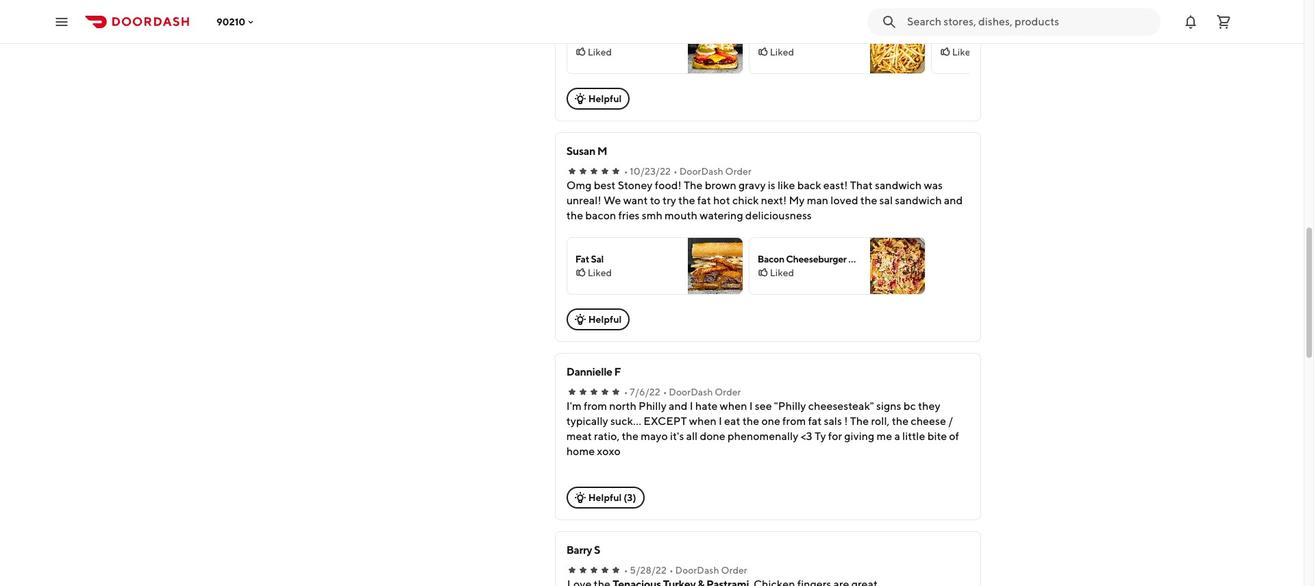 Task type: describe. For each thing, give the bounding box(es) containing it.
• right 7/6/22
[[663, 387, 667, 398]]

• right 5/28/22
[[670, 565, 674, 576]]

helpful (3)
[[589, 492, 636, 503]]

notification bell image
[[1183, 13, 1200, 30]]

fat sal image
[[688, 238, 743, 294]]

• 7/6/22 • doordash order
[[624, 387, 741, 398]]

1 helpful from the top
[[589, 93, 622, 104]]

• right "10/23/22"
[[674, 166, 678, 177]]

• left 5/28/22
[[624, 565, 628, 576]]

susan m
[[567, 145, 607, 158]]

1 vertical spatial fries
[[849, 254, 869, 265]]

order for f
[[715, 387, 741, 398]]

5/28/22
[[630, 565, 667, 576]]

• left "10/23/22"
[[624, 166, 628, 177]]

sal
[[591, 254, 604, 265]]

liked for fries
[[770, 47, 794, 58]]

dannielle f
[[567, 365, 621, 378]]

0 horizontal spatial cheeseburger
[[576, 33, 636, 44]]

dannielle
[[567, 365, 613, 378]]

• 10/23/22 • doordash order
[[624, 166, 752, 177]]

open menu image
[[53, 13, 70, 30]]

helpful (3) button
[[567, 487, 645, 509]]

liked for fat sal
[[588, 267, 612, 278]]

Store search: begin typing to search for stores available on DoorDash text field
[[908, 14, 1153, 29]]

liked for mozzarella sticks
[[953, 47, 977, 58]]

m
[[598, 145, 607, 158]]

s
[[594, 544, 601, 557]]

2 helpful from the top
[[589, 314, 622, 325]]

sticks
[[988, 33, 1013, 44]]

f
[[615, 365, 621, 378]]

mozzarella
[[940, 33, 986, 44]]

90210
[[217, 16, 246, 27]]

barry s
[[567, 544, 601, 557]]

7/6/22
[[630, 387, 661, 398]]

fat sal
[[576, 254, 604, 265]]

doordash for susan m
[[680, 166, 724, 177]]

• left 7/6/22
[[624, 387, 628, 398]]

cheeseburger image
[[688, 17, 743, 73]]

bacon
[[758, 254, 785, 265]]

1 helpful button from the top
[[567, 88, 630, 110]]



Task type: vqa. For each thing, say whether or not it's contained in the screenshot.
Fries image
yes



Task type: locate. For each thing, give the bounding box(es) containing it.
liked
[[588, 47, 612, 58], [770, 47, 794, 58], [953, 47, 977, 58], [588, 267, 612, 278], [770, 267, 794, 278]]

helpful left (3)
[[589, 492, 622, 503]]

order
[[726, 166, 752, 177], [715, 387, 741, 398], [721, 565, 748, 576]]

doordash for barry s
[[676, 565, 720, 576]]

order for s
[[721, 565, 748, 576]]

fries image
[[870, 17, 925, 73]]

doordash
[[680, 166, 724, 177], [669, 387, 713, 398], [676, 565, 720, 576]]

fat
[[576, 254, 589, 265]]

barry
[[567, 544, 592, 557]]

helpful
[[589, 93, 622, 104], [589, 314, 622, 325], [589, 492, 622, 503]]

doordash right 7/6/22
[[669, 387, 713, 398]]

2 helpful button from the top
[[567, 308, 630, 330]]

liked for bacon cheeseburger fries
[[770, 267, 794, 278]]

helpful up m
[[589, 93, 622, 104]]

bacon cheeseburger fries image
[[870, 238, 925, 294]]

doordash for dannielle f
[[669, 387, 713, 398]]

doordash right 5/28/22
[[676, 565, 720, 576]]

helpful up dannielle f
[[589, 314, 622, 325]]

0 items, open order cart image
[[1216, 13, 1232, 30]]

helpful button up m
[[567, 88, 630, 110]]

0 vertical spatial helpful button
[[567, 88, 630, 110]]

helpful inside helpful (3) button
[[589, 492, 622, 503]]

liked for cheeseburger
[[588, 47, 612, 58]]

cheeseburger
[[576, 33, 636, 44], [786, 254, 847, 265]]

0 vertical spatial cheeseburger
[[576, 33, 636, 44]]

fries right cheeseburger image
[[758, 33, 779, 44]]

10/23/22
[[630, 166, 671, 177]]

0 vertical spatial fries
[[758, 33, 779, 44]]

(3)
[[624, 492, 636, 503]]

bacon cheeseburger fries
[[758, 254, 869, 265]]

doordash right "10/23/22"
[[680, 166, 724, 177]]

1 vertical spatial doordash
[[669, 387, 713, 398]]

fries
[[758, 33, 779, 44], [849, 254, 869, 265]]

1 vertical spatial cheeseburger
[[786, 254, 847, 265]]

order for m
[[726, 166, 752, 177]]

mozzarella sticks
[[940, 33, 1013, 44]]

fries left bacon cheeseburger fries image
[[849, 254, 869, 265]]

1 horizontal spatial fries
[[849, 254, 869, 265]]

susan
[[567, 145, 596, 158]]

3 helpful from the top
[[589, 492, 622, 503]]

90210 button
[[217, 16, 257, 27]]

2 vertical spatial doordash
[[676, 565, 720, 576]]

•
[[624, 166, 628, 177], [674, 166, 678, 177], [624, 387, 628, 398], [663, 387, 667, 398], [624, 565, 628, 576], [670, 565, 674, 576]]

1 vertical spatial helpful button
[[567, 308, 630, 330]]

2 vertical spatial helpful
[[589, 492, 622, 503]]

• 5/28/22 • doordash order
[[624, 565, 748, 576]]

0 vertical spatial helpful
[[589, 93, 622, 104]]

1 vertical spatial helpful
[[589, 314, 622, 325]]

0 vertical spatial doordash
[[680, 166, 724, 177]]

1 horizontal spatial cheeseburger
[[786, 254, 847, 265]]

1 vertical spatial order
[[715, 387, 741, 398]]

helpful button
[[567, 88, 630, 110], [567, 308, 630, 330]]

0 horizontal spatial fries
[[758, 33, 779, 44]]

helpful button up dannielle f
[[567, 308, 630, 330]]

0 vertical spatial order
[[726, 166, 752, 177]]

2 vertical spatial order
[[721, 565, 748, 576]]



